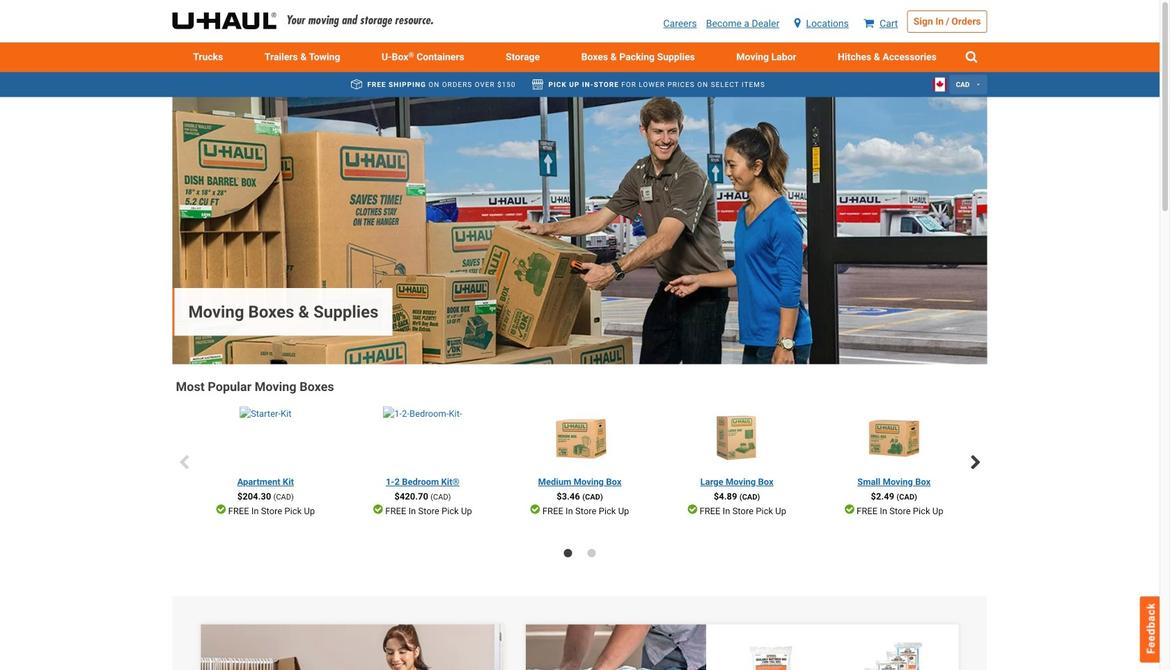 Task type: describe. For each thing, give the bounding box(es) containing it.
people unloading bicycles from an suv's bike rack image
[[172, 97, 987, 365]]

large moving box image
[[706, 407, 768, 469]]

a man covering a mattress with a mattress bag image
[[526, 625, 729, 671]]

woman unpacking items from moving boxes image
[[201, 625, 567, 671]]

1 menu item from the left
[[172, 42, 244, 72]]

mattress bag sets with handles for moving and storage image
[[863, 639, 924, 671]]

slide 1 image
[[564, 549, 572, 558]]

6 menu item from the left
[[817, 42, 957, 72]]



Task type: vqa. For each thing, say whether or not it's contained in the screenshot.
the left Hitches
no



Task type: locate. For each thing, give the bounding box(es) containing it.
small moving box image
[[863, 407, 925, 469]]

slide 2 image
[[587, 549, 596, 558]]

pickup icon image
[[532, 79, 543, 89]]

2 menu item from the left
[[244, 42, 361, 72]]

4 menu item from the left
[[561, 42, 716, 72]]

menu item
[[172, 42, 244, 72], [244, 42, 361, 72], [485, 42, 561, 72], [561, 42, 716, 72], [716, 42, 817, 72], [817, 42, 957, 72]]

3 menu item from the left
[[485, 42, 561, 72]]

banner
[[0, 0, 1160, 72], [172, 97, 987, 365], [200, 624, 567, 671], [526, 625, 729, 671]]

medium moving box image
[[549, 407, 610, 469]]

starter kit image
[[240, 407, 291, 469]]

menu
[[172, 42, 987, 72]]

5 menu item from the left
[[716, 42, 817, 72]]

1 2 bedroom kit image
[[383, 407, 462, 469]]

shipping icon image
[[351, 79, 362, 89]]

sealable mattress bags for moving image
[[740, 639, 802, 671]]



